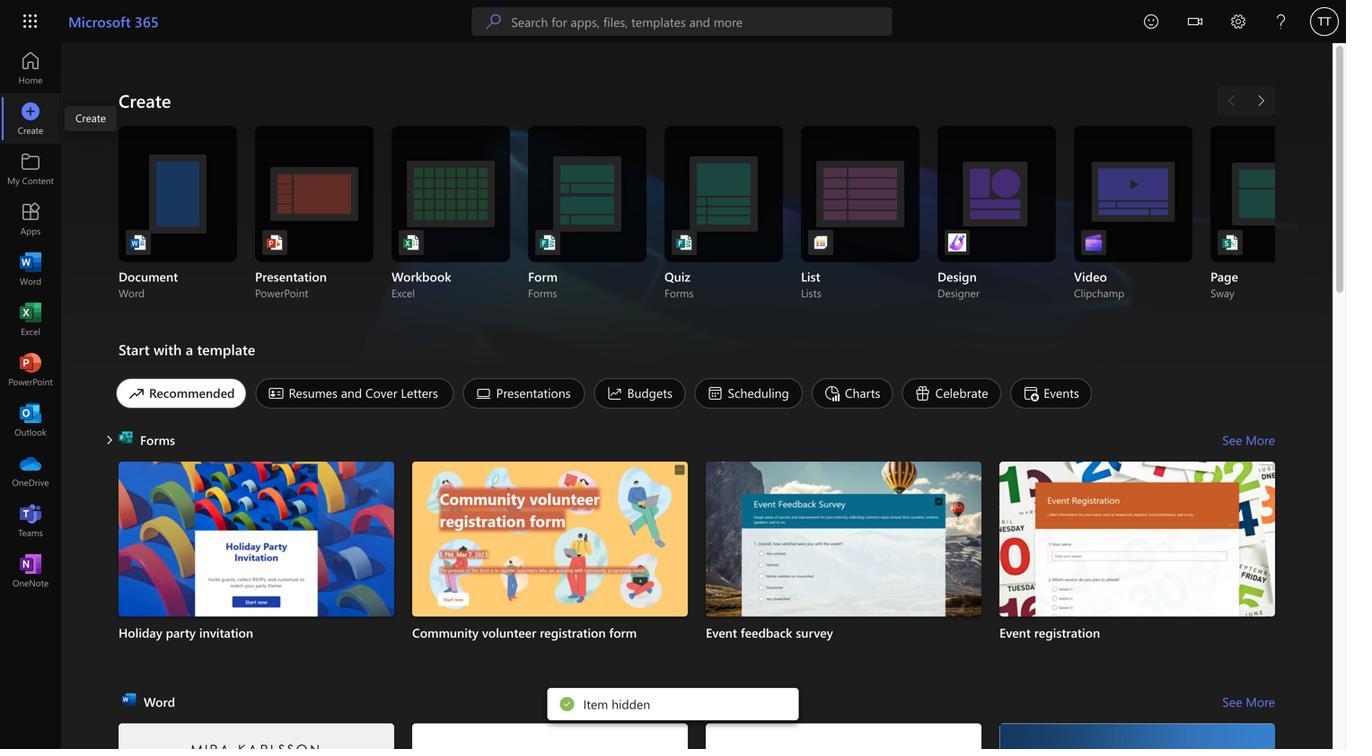 Task type: describe. For each thing, give the bounding box(es) containing it.
create tooltip
[[65, 106, 117, 131]]

see more link for 1st list from the bottom
[[1223, 688, 1275, 716]]

microsoft
[[68, 12, 131, 31]]

a
[[186, 340, 193, 359]]

recommended tab
[[111, 378, 251, 409]]

word image
[[22, 260, 40, 278]]

forms for quiz
[[665, 286, 694, 300]]

video clipchamp
[[1074, 268, 1125, 300]]

resumes and cover letters element
[[255, 378, 454, 409]]

word inside dropdown button
[[144, 694, 175, 710]]

2 registration from the left
[[1034, 624, 1100, 641]]

see more link for list containing holiday party invitation
[[1223, 426, 1275, 454]]

1 see more from the top
[[1223, 432, 1275, 448]]

letter (origin theme) image
[[706, 724, 982, 749]]

social media marketing resume image
[[119, 724, 394, 749]]

item hidden
[[583, 696, 650, 712]]

forms for form
[[528, 286, 557, 300]]

holiday party invitation image
[[119, 462, 394, 619]]

design
[[938, 268, 977, 285]]

lists
[[801, 286, 822, 300]]

form
[[609, 624, 637, 641]]

 button
[[1174, 0, 1217, 46]]

excel image
[[22, 311, 40, 329]]

budgets
[[627, 384, 673, 401]]

teams image
[[22, 512, 40, 530]]

party
[[166, 624, 196, 641]]

next image
[[1252, 86, 1270, 115]]

1 see from the top
[[1223, 432, 1242, 448]]

clipchamp
[[1074, 286, 1125, 300]]

tt
[[1318, 14, 1331, 28]]

my content image
[[22, 160, 40, 178]]

recommended
[[149, 384, 235, 401]]

1 registration from the left
[[540, 624, 606, 641]]

charts element
[[812, 378, 893, 409]]

event feedback survey image
[[706, 462, 982, 619]]

message element
[[583, 696, 650, 712]]

create inside create application
[[119, 88, 171, 112]]

event registration link element
[[1000, 624, 1275, 642]]

budgets tab
[[590, 378, 690, 409]]

events tab
[[1006, 378, 1097, 409]]

form
[[528, 268, 558, 285]]

celebrate tab
[[898, 378, 1006, 409]]

word document image
[[129, 234, 147, 251]]

community
[[412, 624, 479, 641]]

excel
[[392, 286, 415, 300]]

resumes and cover letters
[[289, 384, 438, 401]]

sway
[[1211, 286, 1235, 300]]

charts tab
[[807, 378, 898, 409]]

presentation powerpoint
[[255, 268, 327, 300]]

excel workbook image
[[402, 234, 420, 251]]

none search field inside microsoft 365 "banner"
[[472, 7, 892, 36]]

blue curve meeting agenda image
[[1000, 724, 1275, 749]]

form forms
[[528, 268, 558, 300]]

quiz
[[665, 268, 691, 285]]

start with a template
[[119, 340, 255, 359]]

holiday
[[119, 624, 162, 641]]

2 see more from the top
[[1223, 694, 1275, 710]]

powerpoint
[[255, 286, 308, 300]]

navigation inside create application
[[0, 43, 61, 596]]

resumes
[[289, 384, 338, 401]]

word inside document word
[[119, 286, 145, 300]]

presentations tab
[[459, 378, 590, 409]]

workbook
[[392, 268, 451, 285]]

designer design image
[[948, 234, 966, 251]]

scheduling element
[[695, 378, 803, 409]]

2 list from the top
[[119, 724, 1275, 749]]

create element
[[0, 93, 61, 144]]

scheduling tab
[[690, 378, 807, 409]]

microsoft 365 banner
[[0, 0, 1346, 46]]

event feedback survey list item
[[706, 462, 982, 673]]

new quiz image
[[675, 234, 693, 251]]

event registration image
[[1000, 462, 1275, 619]]

page sway
[[1211, 268, 1239, 300]]

scheduling
[[728, 384, 789, 401]]

tt button
[[1303, 0, 1346, 43]]

1 more from the top
[[1246, 432, 1275, 448]]

resumes and cover letters tab
[[251, 378, 459, 409]]

invitation
[[199, 624, 253, 641]]

celebrate element
[[902, 378, 1002, 409]]

clipchamp video image
[[1085, 234, 1103, 251]]

charts
[[845, 384, 881, 401]]

event registration
[[1000, 624, 1100, 641]]

presentations element
[[463, 378, 585, 409]]

2 see from the top
[[1223, 694, 1242, 710]]

celebrate
[[936, 384, 988, 401]]

holiday party invitation list item
[[119, 462, 394, 673]]

powerpoint presentation image
[[266, 234, 284, 251]]

list containing holiday party invitation
[[119, 462, 1275, 681]]

and
[[341, 384, 362, 401]]

with
[[154, 340, 182, 359]]



Task type: vqa. For each thing, say whether or not it's contained in the screenshot.


Task type: locate. For each thing, give the bounding box(es) containing it.
feedback
[[741, 624, 793, 641]]

event feedback survey
[[706, 624, 833, 641]]

presentations
[[496, 384, 571, 401]]

forms survey image
[[539, 234, 557, 251]]

forms right 
[[140, 432, 175, 448]]

events
[[1044, 384, 1079, 401]]

document word
[[119, 268, 178, 300]]

microsoft 365
[[68, 12, 159, 31]]

list
[[801, 268, 821, 285]]

sway page image
[[1221, 234, 1239, 251]]

2 horizontal spatial forms
[[665, 286, 694, 300]]

Search box. Suggestions appear as you type. search field
[[511, 7, 892, 36]]

1 horizontal spatial create
[[119, 88, 171, 112]]

0 vertical spatial see more link
[[1223, 426, 1275, 454]]

1 horizontal spatial forms
[[528, 286, 557, 300]]

tab list inside create application
[[111, 374, 1275, 413]]

1 event from the left
[[706, 624, 737, 641]]

2 see more link from the top
[[1223, 688, 1275, 716]]

0 vertical spatial more
[[1246, 432, 1275, 448]]

create image
[[22, 110, 40, 128]]

2 more from the top
[[1246, 694, 1275, 710]]

create inside create tooltip
[[75, 110, 106, 125]]

create right create tooltip
[[119, 88, 171, 112]]

events element
[[1011, 378, 1092, 409]]

community volunteer registration form image
[[412, 462, 688, 619]]

0 horizontal spatial event
[[706, 624, 737, 641]]

community volunteer registration form link element
[[412, 624, 688, 642]]

365
[[135, 12, 159, 31]]

1 vertical spatial see more link
[[1223, 688, 1275, 716]]

powerpoint image
[[22, 361, 40, 379]]

template
[[197, 340, 255, 359]]

event registration list item
[[1000, 462, 1275, 673]]

see more link
[[1223, 426, 1275, 454], [1223, 688, 1275, 716]]

2 event from the left
[[1000, 624, 1031, 641]]

apps image
[[22, 210, 40, 228]]

designer
[[938, 286, 980, 300]]

registration
[[540, 624, 606, 641], [1034, 624, 1100, 641]]

designer design image
[[948, 234, 966, 251]]

holiday party invitation
[[119, 624, 253, 641]]

None search field
[[472, 7, 892, 36]]

1 horizontal spatial event
[[1000, 624, 1031, 641]]

hidden
[[612, 696, 650, 712]]

home image
[[22, 59, 40, 77]]

forms down "quiz"
[[665, 286, 694, 300]]

community volunteer registration form
[[412, 624, 637, 641]]

word
[[119, 286, 145, 300], [144, 694, 175, 710]]

word down document at the top left
[[119, 286, 145, 300]]

outlook image
[[22, 411, 40, 429]]

navigation
[[0, 43, 61, 596]]

start
[[119, 340, 150, 359]]

0 vertical spatial see
[[1223, 432, 1242, 448]]

0 horizontal spatial create
[[75, 110, 106, 125]]

1 vertical spatial more
[[1246, 694, 1275, 710]]

create
[[119, 88, 171, 112], [75, 110, 106, 125]]

1 vertical spatial list
[[119, 724, 1275, 749]]

recommended element
[[116, 378, 246, 409]]

page
[[1211, 268, 1239, 285]]

cover
[[365, 384, 398, 401]]

item
[[583, 696, 608, 712]]

1 vertical spatial see more
[[1223, 694, 1275, 710]]

1 see more link from the top
[[1223, 426, 1275, 454]]

1 horizontal spatial registration
[[1034, 624, 1100, 641]]

event for event registration
[[1000, 624, 1031, 641]]

video
[[1074, 268, 1107, 285]]

word down the "holiday" at the bottom
[[144, 694, 175, 710]]

community volunteer registration form list item
[[412, 462, 688, 673]]

forms inside form forms
[[528, 286, 557, 300]]

0 vertical spatial word
[[119, 286, 145, 300]]

list
[[119, 462, 1275, 681], [119, 724, 1275, 749]]

event feedback survey link element
[[706, 624, 982, 642]]


[[104, 435, 115, 445]]

volunteer
[[482, 624, 536, 641]]

0 horizontal spatial registration
[[540, 624, 606, 641]]

1 vertical spatial see
[[1223, 694, 1242, 710]]

list lists
[[801, 268, 822, 300]]

more
[[1246, 432, 1275, 448], [1246, 694, 1275, 710]]

0 horizontal spatial forms
[[140, 432, 175, 448]]

tab list containing recommended
[[111, 374, 1275, 413]]

presentation
[[255, 268, 327, 285]]

lists list image
[[812, 234, 830, 251]]

document
[[119, 268, 178, 285]]

workbook excel
[[392, 268, 451, 300]]

tab list
[[111, 374, 1275, 413]]

holiday party invitation link element
[[119, 624, 394, 642]]

forms down form
[[528, 286, 557, 300]]

create application
[[0, 43, 1346, 749]]

quiz forms
[[665, 268, 694, 300]]

onenote image
[[22, 562, 40, 580]]

event
[[706, 624, 737, 641], [1000, 624, 1031, 641]]

survey
[[796, 624, 833, 641]]

budgets element
[[594, 378, 686, 409]]

0 vertical spatial see more
[[1223, 432, 1275, 448]]

forms
[[528, 286, 557, 300], [665, 286, 694, 300], [140, 432, 175, 448]]

see
[[1223, 432, 1242, 448], [1223, 694, 1242, 710]]

1 vertical spatial word
[[144, 694, 175, 710]]

event for event feedback survey
[[706, 624, 737, 641]]

letters
[[401, 384, 438, 401]]

1 list from the top
[[119, 462, 1275, 681]]

onedrive image
[[22, 462, 40, 480]]

services invoice with hours and rate image
[[412, 724, 688, 749]]

see more
[[1223, 432, 1275, 448], [1223, 694, 1275, 710]]

0 vertical spatial list
[[119, 462, 1275, 681]]


[[1188, 14, 1203, 29]]

design designer
[[938, 268, 980, 300]]

create right create element
[[75, 110, 106, 125]]

toast notification item hidden region
[[547, 688, 799, 720]]

word button
[[119, 688, 179, 716]]



